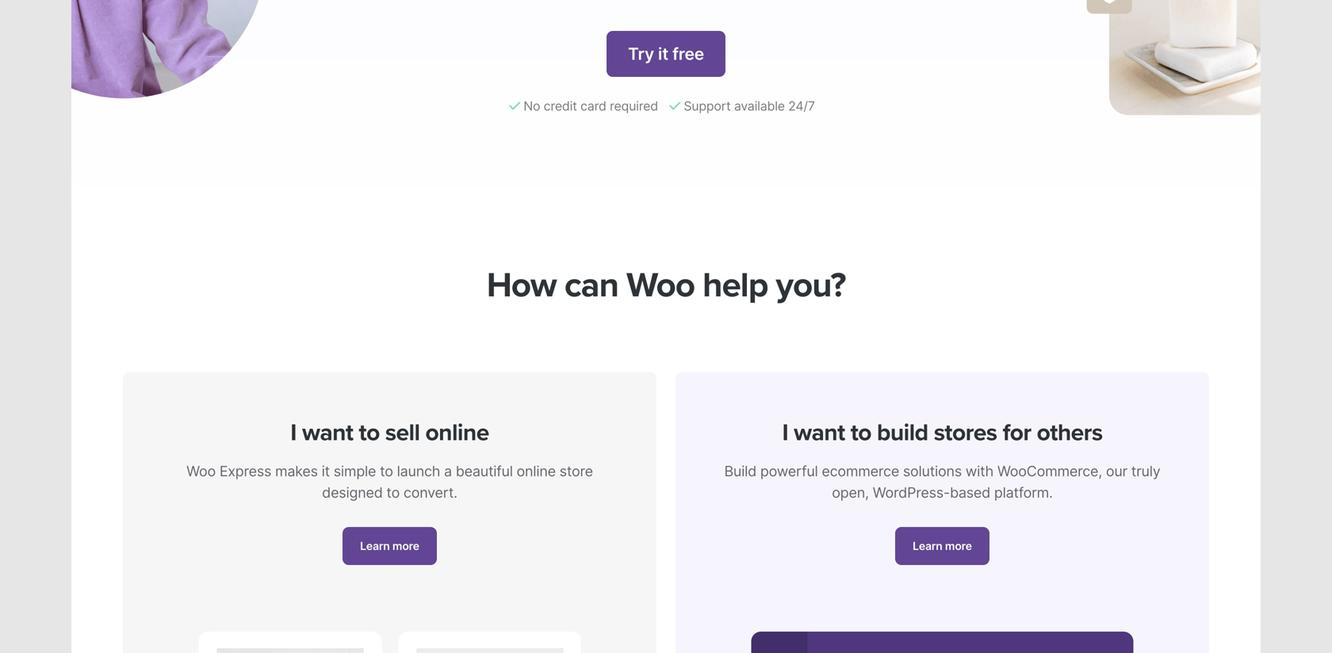Task type: locate. For each thing, give the bounding box(es) containing it.
2 more from the left
[[945, 540, 972, 553]]

beautiful
[[456, 463, 513, 480]]

check image for support available 24/7
[[670, 100, 681, 112]]

0 horizontal spatial it
[[322, 463, 330, 480]]

ecommerce
[[822, 463, 900, 480]]

1 horizontal spatial want
[[794, 419, 845, 447]]

more for stores
[[945, 540, 972, 553]]

makes
[[275, 463, 318, 480]]

stores
[[934, 419, 997, 447]]

1 vertical spatial woo
[[187, 463, 216, 480]]

1 check image from the left
[[509, 100, 520, 112]]

want up simple
[[302, 419, 353, 447]]

1 learn more link from the left
[[343, 527, 437, 565]]

more down convert.
[[393, 540, 419, 553]]

1 more from the left
[[393, 540, 419, 553]]

0 horizontal spatial online
[[426, 419, 489, 447]]

online
[[426, 419, 489, 447], [517, 463, 556, 480]]

build powerful ecommerce solutions with woocommerce, our truly open, wordpress-based platform.
[[725, 463, 1161, 502]]

sell
[[385, 419, 420, 447]]

2 i from the left
[[782, 419, 789, 447]]

designed
[[322, 484, 383, 502]]

try it free link
[[607, 31, 726, 77]]

1 horizontal spatial woo
[[627, 265, 695, 307]]

i want to sell online
[[291, 419, 489, 447]]

online left store
[[517, 463, 556, 480]]

1 horizontal spatial more
[[945, 540, 972, 553]]

it
[[658, 44, 669, 64], [322, 463, 330, 480]]

24/7
[[789, 98, 815, 114]]

want up "powerful"
[[794, 419, 845, 447]]

check image left no
[[509, 100, 520, 112]]

i want to build stores for others
[[782, 419, 1103, 447]]

1 learn more from the left
[[360, 540, 419, 553]]

learn
[[360, 540, 390, 553], [913, 540, 943, 553]]

1 horizontal spatial learn
[[913, 540, 943, 553]]

check image left support
[[670, 100, 681, 112]]

1 vertical spatial it
[[322, 463, 330, 480]]

solutions
[[903, 463, 962, 480]]

available
[[734, 98, 785, 114]]

1 horizontal spatial check image
[[670, 100, 681, 112]]

more down build powerful ecommerce solutions with woocommerce, our truly open, wordpress-based platform.
[[945, 540, 972, 553]]

2 learn from the left
[[913, 540, 943, 553]]

truly
[[1132, 463, 1161, 480]]

1 horizontal spatial online
[[517, 463, 556, 480]]

card
[[581, 98, 607, 114]]

open,
[[832, 484, 869, 502]]

woo left express
[[187, 463, 216, 480]]

0 horizontal spatial learn more link
[[343, 527, 437, 565]]

to
[[359, 419, 380, 447], [851, 419, 872, 447], [380, 463, 393, 480], [387, 484, 400, 502]]

online up a
[[426, 419, 489, 447]]

learn more link for build
[[896, 527, 990, 565]]

want
[[302, 419, 353, 447], [794, 419, 845, 447]]

simple
[[334, 463, 376, 480]]

with
[[966, 463, 994, 480]]

credit
[[544, 98, 577, 114]]

check image
[[509, 100, 520, 112], [670, 100, 681, 112]]

2 check image from the left
[[670, 100, 681, 112]]

learn more for build
[[913, 540, 972, 553]]

0 horizontal spatial learn
[[360, 540, 390, 553]]

powerful
[[761, 463, 818, 480]]

learn more down woo express makes it simple to launch a beautiful online store designed to convert.
[[360, 540, 419, 553]]

1 vertical spatial online
[[517, 463, 556, 480]]

learn more link down the wordpress-
[[896, 527, 990, 565]]

1 horizontal spatial it
[[658, 44, 669, 64]]

learn more down the wordpress-
[[913, 540, 972, 553]]

you?
[[776, 265, 846, 307]]

learn for build
[[913, 540, 943, 553]]

2 learn more link from the left
[[896, 527, 990, 565]]

0 horizontal spatial learn more
[[360, 540, 419, 553]]

0 horizontal spatial check image
[[509, 100, 520, 112]]

learn more
[[360, 540, 419, 553], [913, 540, 972, 553]]

0 horizontal spatial more
[[393, 540, 419, 553]]

0 horizontal spatial i
[[291, 419, 297, 447]]

more
[[393, 540, 419, 553], [945, 540, 972, 553]]

try
[[628, 44, 654, 64]]

1 horizontal spatial i
[[782, 419, 789, 447]]

1 want from the left
[[302, 419, 353, 447]]

i up "powerful"
[[782, 419, 789, 447]]

1 learn from the left
[[360, 540, 390, 553]]

i
[[291, 419, 297, 447], [782, 419, 789, 447]]

0 horizontal spatial woo
[[187, 463, 216, 480]]

i for i want to sell online
[[291, 419, 297, 447]]

it right try
[[658, 44, 669, 64]]

learn more link
[[343, 527, 437, 565], [896, 527, 990, 565]]

free
[[673, 44, 704, 64]]

0 vertical spatial it
[[658, 44, 669, 64]]

learn down the wordpress-
[[913, 540, 943, 553]]

learn more link down woo express makes it simple to launch a beautiful online store designed to convert.
[[343, 527, 437, 565]]

no
[[524, 98, 540, 114]]

it left simple
[[322, 463, 330, 480]]

0 vertical spatial online
[[426, 419, 489, 447]]

based platform.
[[950, 484, 1053, 502]]

learn down designed
[[360, 540, 390, 553]]

woocommerce,
[[998, 463, 1103, 480]]

i up makes
[[291, 419, 297, 447]]

2 want from the left
[[794, 419, 845, 447]]

woo right can
[[627, 265, 695, 307]]

0 horizontal spatial want
[[302, 419, 353, 447]]

woo
[[627, 265, 695, 307], [187, 463, 216, 480]]

1 i from the left
[[291, 419, 297, 447]]

more for online
[[393, 540, 419, 553]]

to down launch
[[387, 484, 400, 502]]

1 horizontal spatial learn more
[[913, 540, 972, 553]]

1 horizontal spatial learn more link
[[896, 527, 990, 565]]

2 learn more from the left
[[913, 540, 972, 553]]

build
[[725, 463, 757, 480]]

learn for sell
[[360, 540, 390, 553]]



Task type: describe. For each thing, give the bounding box(es) containing it.
launch
[[397, 463, 440, 480]]

it inside woo express makes it simple to launch a beautiful online store designed to convert.
[[322, 463, 330, 480]]

wordpress-
[[873, 484, 950, 502]]

learn more link for sell
[[343, 527, 437, 565]]

how
[[487, 265, 557, 307]]

for
[[1003, 419, 1032, 447]]

online inside woo express makes it simple to launch a beautiful online store designed to convert.
[[517, 463, 556, 480]]

to up ecommerce
[[851, 419, 872, 447]]

want for i want to sell online
[[302, 419, 353, 447]]

woo express makes it simple to launch a beautiful online store designed to convert.
[[187, 463, 593, 502]]

0 vertical spatial woo
[[627, 265, 695, 307]]

store
[[560, 463, 593, 480]]

want for i want to build stores for others
[[794, 419, 845, 447]]

illustration of lines of development code image
[[752, 632, 1134, 654]]

can
[[565, 265, 619, 307]]

express
[[220, 463, 271, 480]]

build
[[877, 419, 929, 447]]

illustration of two product cards, with a plan and an abstract shape image
[[199, 632, 581, 654]]

learn more for sell
[[360, 540, 419, 553]]

others
[[1037, 419, 1103, 447]]

try it free
[[628, 44, 704, 64]]

help
[[703, 265, 768, 307]]

no credit card required
[[520, 98, 662, 114]]

i for i want to build stores for others
[[782, 419, 789, 447]]

check image for no credit card required
[[509, 100, 520, 112]]

convert.
[[404, 484, 458, 502]]

support
[[684, 98, 731, 114]]

to left "sell"
[[359, 419, 380, 447]]

support available 24/7
[[681, 98, 815, 114]]

required
[[610, 98, 658, 114]]

woo inside woo express makes it simple to launch a beautiful online store designed to convert.
[[187, 463, 216, 480]]

our
[[1106, 463, 1128, 480]]

it inside "link"
[[658, 44, 669, 64]]

to right simple
[[380, 463, 393, 480]]

a
[[444, 463, 452, 480]]

how can woo help you?
[[487, 265, 846, 307]]



Task type: vqa. For each thing, say whether or not it's contained in the screenshot.
Learn more for sell
yes



